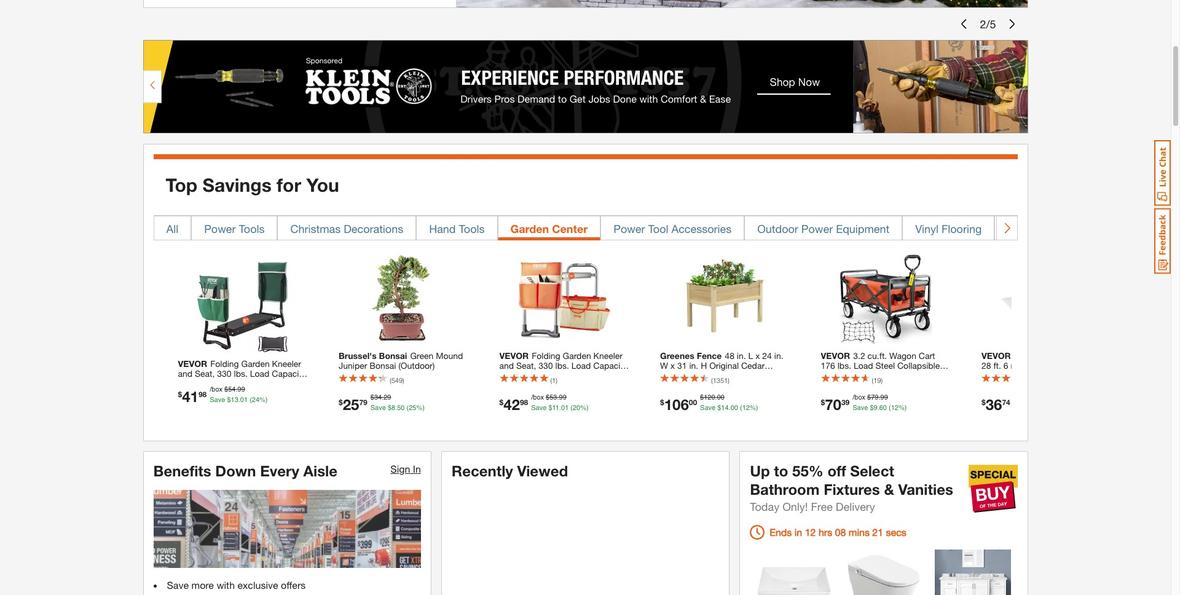 Task type: describe. For each thing, give the bounding box(es) containing it.
folding garden kneeler and seat, 330 lbs. load capacity, 10 in. eva wide pad, portable garden stool, tool bag
[[499, 350, 629, 390]]

l
[[748, 350, 753, 361]]

folding for 8
[[210, 358, 239, 369]]

20
[[573, 404, 580, 412]]

31
[[677, 360, 687, 371]]

and for 10
[[499, 360, 514, 371]]

viewed
[[517, 462, 568, 479]]

120
[[704, 394, 715, 401]]

vanities
[[898, 481, 953, 498]]

tools for power tools
[[239, 222, 265, 235]]

50
[[397, 404, 405, 412]]

green mound juniper bonsai (outdoor) image
[[357, 252, 450, 345]]

power tool accessories
[[614, 222, 732, 235]]

portable for folding garden kneeler and seat, 330 lbs. load capacity, 8 in. eva wide pad, portable garden stool, tool bag
[[257, 378, 289, 389]]

save inside the $ 42 98 /box $ 53 . 99 save $ 11 . 01 ( 20 %)
[[531, 404, 547, 412]]

549
[[391, 376, 403, 384]]

39
[[842, 397, 850, 407]]

vevor up the 10
[[499, 350, 529, 361]]

save left the more
[[167, 579, 189, 591]]

( inside $ 25 79 $ 34 . 29 save $ 8 . 50 ( 25 %)
[[407, 404, 409, 412]]

/box for 42
[[531, 394, 544, 401]]

elevated
[[660, 370, 693, 381]]

kneeler for folding garden kneeler and seat, 330 lbs. load capacity, 10 in. eva wide pad, portable garden stool, tool bag
[[594, 350, 623, 361]]

79 inside $ 70 39 /box $ 79 . 99 save $ 9 . 60 ( 12 %)
[[871, 394, 879, 401]]

34
[[374, 394, 382, 401]]

folding garden kneeler and seat, 330 lbs. load capacity, 8 in. eva wide pad, portable garden stool, tool bag image
[[197, 260, 289, 353]]

in. inside 'folding garden kneeler and seat, 330 lbs. load capacity, 8 in. eva wide pad, portable garden stool, tool bag'
[[185, 378, 194, 389]]

benefits down every aisle
[[153, 462, 338, 479]]

sign in card banner image
[[153, 490, 421, 568]]

70
[[825, 396, 842, 413]]

bag for folding garden kneeler and seat, 330 lbs. load capacity, 10 in. eva wide pad, portable garden stool, tool bag
[[573, 380, 589, 390]]

mound
[[436, 350, 463, 361]]

all
[[166, 222, 178, 235]]

13
[[231, 396, 238, 404]]

every
[[260, 462, 299, 479]]

power for power tools
[[204, 222, 236, 235]]

99 for 70
[[881, 394, 888, 401]]

storage
[[1031, 222, 1070, 235]]

08
[[835, 526, 846, 538]]

brussel's
[[339, 350, 377, 361]]

next slide image
[[1007, 19, 1017, 29]]

1 horizontal spatial 00
[[717, 394, 725, 401]]

original
[[710, 360, 739, 371]]

pad, for folding garden kneeler and seat, 330 lbs. load capacity, 8 in. eva wide pad, portable garden stool, tool bag
[[237, 378, 254, 389]]

in
[[795, 526, 802, 538]]

load for folding garden kneeler and seat, 330 lbs. load capacity, 8 in. eva wide pad, portable garden stool, tool bag
[[250, 368, 270, 379]]

wide for 8
[[215, 378, 234, 389]]

74
[[1002, 397, 1011, 407]]

48
[[725, 350, 735, 361]]

all button
[[153, 216, 191, 240]]

1
[[552, 376, 556, 384]]

vevor up "39" on the bottom of the page
[[821, 350, 850, 361]]

benefits
[[153, 462, 211, 479]]

in. inside folding garden kneeler and seat, 330 lbs. load capacity, 10 in. eva wide pad, portable garden stool, tool bag
[[511, 370, 521, 381]]

&
[[884, 481, 894, 498]]

%) for 41
[[259, 396, 268, 404]]

11
[[552, 404, 559, 412]]

in
[[413, 463, 421, 474]]

24 inside 48 in. l x 24 in. w x 31 in. h original cedar elevated garden bed
[[762, 350, 772, 361]]

01 for 41
[[240, 396, 248, 404]]

%) inside $ 106 00 $ 120 . 00 save $ 14 . 00 ( 12 %)
[[750, 404, 758, 412]]

10
[[499, 370, 509, 381]]

hand tools
[[429, 222, 485, 235]]

capacity, for folding garden kneeler and seat, 330 lbs. load capacity, 8 in. eva wide pad, portable garden stool, tool bag
[[272, 368, 308, 379]]

vevor link for the "3.2 cu.ft. wagon cart 176 lbs. load steel collapsible folding cart portable foldable outdoor utility garden cart, orange" image
[[821, 350, 951, 400]]

for
[[277, 174, 301, 196]]

equipment
[[836, 222, 890, 235]]

in. right cedar
[[774, 350, 784, 361]]

h
[[701, 360, 707, 371]]

cedar
[[741, 360, 765, 371]]

9
[[874, 404, 878, 412]]

hrs
[[819, 526, 832, 538]]

power tool accessories button
[[601, 216, 745, 240]]

$ 41 98 /box $ 54 . 99 save $ 13 . 01 ( 24 %)
[[178, 386, 268, 405]]

8 for garden
[[178, 378, 183, 389]]

0 horizontal spatial x
[[671, 360, 675, 371]]

greenes fence
[[660, 350, 722, 361]]

in. left l
[[737, 350, 746, 361]]

greenhouse film 16 ft. x 28 ft. 6 ml polyethylene uv resistant greenhouse clear plastic for agriculture image
[[1001, 252, 1093, 345]]

power tools
[[204, 222, 265, 235]]

1351
[[713, 376, 728, 384]]

1 horizontal spatial x
[[756, 350, 760, 361]]

toilets & tubs product image image
[[846, 549, 922, 595]]

) for 25
[[403, 376, 404, 384]]

seat, for 8
[[195, 368, 215, 379]]

power tools button
[[191, 216, 278, 240]]

/box for 41
[[210, 386, 223, 394]]

sign in
[[391, 463, 421, 474]]

center
[[552, 222, 588, 235]]

ends in 12 hrs 08 mins 21 secs
[[770, 526, 907, 538]]

14
[[721, 404, 729, 412]]

with
[[217, 579, 235, 591]]

recently viewed
[[452, 462, 568, 479]]

36
[[986, 396, 1002, 413]]

53
[[550, 394, 557, 401]]

previous slide image
[[959, 19, 969, 29]]

fence
[[697, 350, 722, 361]]

lbs. for 8
[[234, 368, 248, 379]]

vevor up 41
[[178, 358, 207, 369]]

3.2 cu.ft. wagon cart 176 lbs. load steel collapsible folding cart portable foldable outdoor utility garden cart, orange image
[[840, 252, 932, 345]]

12 inside $ 70 39 /box $ 79 . 99 save $ 9 . 60 ( 12 %)
[[891, 404, 899, 412]]

vanities, mirrors & hardware product image image
[[935, 549, 1011, 595]]

juniper
[[339, 360, 367, 371]]

99 for 42
[[559, 394, 567, 401]]

fixtures
[[824, 481, 880, 498]]

recently
[[452, 462, 513, 479]]

save inside $ 70 39 /box $ 79 . 99 save $ 9 . 60 ( 12 %)
[[853, 404, 868, 412]]

lbs. for 10
[[555, 360, 569, 371]]

( up 29
[[390, 376, 391, 384]]

2 / 5
[[980, 17, 996, 30]]

) for 106
[[728, 376, 730, 384]]

outdoor power equipment
[[757, 222, 890, 235]]

top
[[166, 174, 197, 196]]

garden center button
[[498, 216, 601, 240]]

top savings for you
[[166, 174, 339, 196]]

24 inside the $ 41 98 /box $ 54 . 99 save $ 13 . 01 ( 24 %)
[[252, 396, 259, 404]]

outdoor power equipment button
[[745, 216, 903, 240]]

aisle
[[303, 462, 338, 479]]

stool, for 8
[[209, 388, 231, 398]]

vinyl
[[916, 222, 939, 235]]

tool inside folding garden kneeler and seat, 330 lbs. load capacity, 10 in. eva wide pad, portable garden stool, tool bag
[[555, 380, 571, 390]]

accessories
[[672, 222, 732, 235]]

0 horizontal spatial 00
[[689, 397, 697, 407]]

bag for folding garden kneeler and seat, 330 lbs. load capacity, 8 in. eva wide pad, portable garden stool, tool bag
[[252, 388, 267, 398]]

down
[[215, 462, 256, 479]]

98 for 42
[[520, 397, 528, 407]]

48 in. l x 24 in. w x 31 in. h original cedar elevated garden bed image
[[679, 252, 772, 345]]

0 horizontal spatial 25
[[343, 396, 359, 413]]

bonsai inside green mound juniper bonsai (outdoor)
[[370, 360, 396, 371]]

( inside the $ 42 98 /box $ 53 . 99 save $ 11 . 01 ( 20 %)
[[571, 404, 573, 412]]

79 inside $ 25 79 $ 34 . 29 save $ 8 . 50 ( 25 %)
[[359, 397, 367, 407]]



Task type: vqa. For each thing, say whether or not it's contained in the screenshot.
ft corresponding to 9 ft
no



Task type: locate. For each thing, give the bounding box(es) containing it.
55%
[[792, 462, 824, 479]]

01 inside the $ 41 98 /box $ 54 . 99 save $ 13 . 01 ( 24 %)
[[240, 396, 248, 404]]

garden center
[[511, 222, 588, 235]]

0 horizontal spatial /box
[[210, 386, 223, 394]]

and inside folding garden kneeler and seat, 330 lbs. load capacity, 10 in. eva wide pad, portable garden stool, tool bag
[[499, 360, 514, 371]]

330 for 8
[[217, 368, 232, 379]]

4 ) from the left
[[881, 376, 883, 384]]

0 horizontal spatial capacity,
[[272, 368, 308, 379]]

330 inside 'folding garden kneeler and seat, 330 lbs. load capacity, 8 in. eva wide pad, portable garden stool, tool bag'
[[217, 368, 232, 379]]

$ 106 00 $ 120 . 00 save $ 14 . 00 ( 12 %)
[[660, 394, 758, 413]]

$ 70 39 /box $ 79 . 99 save $ 9 . 60 ( 12 %)
[[821, 394, 907, 413]]

25
[[343, 396, 359, 413], [409, 404, 416, 412]]

seat, inside 'folding garden kneeler and seat, 330 lbs. load capacity, 8 in. eva wide pad, portable garden stool, tool bag'
[[195, 368, 215, 379]]

0 horizontal spatial vevor link
[[821, 350, 951, 400]]

tool storage
[[1008, 222, 1070, 235]]

folding inside folding garden kneeler and seat, 330 lbs. load capacity, 10 in. eva wide pad, portable garden stool, tool bag
[[532, 350, 560, 361]]

lbs. up 1
[[555, 360, 569, 371]]

0 horizontal spatial 79
[[359, 397, 367, 407]]

portable inside 'folding garden kneeler and seat, 330 lbs. load capacity, 8 in. eva wide pad, portable garden stool, tool bag'
[[257, 378, 289, 389]]

%) inside the $ 42 98 /box $ 53 . 99 save $ 11 . 01 ( 20 %)
[[580, 404, 589, 412]]

exclusive
[[238, 579, 278, 591]]

tool inside power tool accessories button
[[648, 222, 669, 235]]

hand tools button
[[416, 216, 498, 240]]

eva inside folding garden kneeler and seat, 330 lbs. load capacity, 10 in. eva wide pad, portable garden stool, tool bag
[[523, 370, 539, 381]]

( up 53
[[551, 376, 552, 384]]

portable
[[583, 370, 615, 381], [257, 378, 289, 389]]

12 right 60
[[891, 404, 899, 412]]

1 horizontal spatial vevor link
[[982, 350, 1112, 390]]

0 horizontal spatial seat,
[[195, 368, 215, 379]]

( inside $ 106 00 $ 120 . 00 save $ 14 . 00 ( 12 %)
[[740, 404, 742, 412]]

2 horizontal spatial 99
[[881, 394, 888, 401]]

tools down top savings for you
[[239, 222, 265, 235]]

tool storage button
[[995, 216, 1083, 240]]

25 left 34
[[343, 396, 359, 413]]

1 vertical spatial 24
[[252, 396, 259, 404]]

%) inside $ 70 39 /box $ 79 . 99 save $ 9 . 60 ( 12 %)
[[899, 404, 907, 412]]

0 horizontal spatial load
[[250, 368, 270, 379]]

) up 53
[[556, 376, 558, 384]]

capacity, inside folding garden kneeler and seat, 330 lbs. load capacity, 10 in. eva wide pad, portable garden stool, tool bag
[[593, 360, 629, 371]]

2 ) from the left
[[556, 376, 558, 384]]

98 inside the $ 41 98 /box $ 54 . 99 save $ 13 . 01 ( 24 %)
[[198, 389, 207, 399]]

54
[[228, 386, 236, 394]]

0 horizontal spatial 12
[[742, 404, 750, 412]]

99 right 54
[[238, 386, 245, 394]]

load up 20
[[572, 360, 591, 371]]

1 horizontal spatial and
[[499, 360, 514, 371]]

19
[[874, 376, 881, 384]]

1 horizontal spatial power
[[614, 222, 645, 235]]

outdoor
[[757, 222, 798, 235]]

3 power from the left
[[802, 222, 833, 235]]

2 horizontal spatial power
[[802, 222, 833, 235]]

$ 36 74
[[982, 396, 1011, 413]]

79
[[871, 394, 879, 401], [359, 397, 367, 407]]

folding up 54
[[210, 358, 239, 369]]

stool, right 41
[[209, 388, 231, 398]]

x right l
[[756, 350, 760, 361]]

save left 9
[[853, 404, 868, 412]]

eva for 10
[[523, 370, 539, 381]]

( right the 50
[[407, 404, 409, 412]]

25 right the 50
[[409, 404, 416, 412]]

kneeler for folding garden kneeler and seat, 330 lbs. load capacity, 8 in. eva wide pad, portable garden stool, tool bag
[[272, 358, 301, 369]]

capacity, inside 'folding garden kneeler and seat, 330 lbs. load capacity, 8 in. eva wide pad, portable garden stool, tool bag'
[[272, 368, 308, 379]]

60
[[880, 404, 887, 412]]

0 horizontal spatial 8
[[178, 378, 183, 389]]

12 inside $ 106 00 $ 120 . 00 save $ 14 . 00 ( 12 %)
[[742, 404, 750, 412]]

%) right the 13
[[259, 396, 268, 404]]

8 left 54
[[178, 378, 183, 389]]

01 for 42
[[561, 404, 569, 412]]

%) right 11
[[580, 404, 589, 412]]

) down original
[[728, 376, 730, 384]]

select
[[850, 462, 894, 479]]

1 horizontal spatial 01
[[561, 404, 569, 412]]

bed
[[727, 370, 742, 381]]

stool, inside folding garden kneeler and seat, 330 lbs. load capacity, 10 in. eva wide pad, portable garden stool, tool bag
[[530, 380, 553, 390]]

) down (outdoor)
[[403, 376, 404, 384]]

0 horizontal spatial 330
[[217, 368, 232, 379]]

green
[[410, 350, 434, 361]]

seat, inside folding garden kneeler and seat, 330 lbs. load capacity, 10 in. eva wide pad, portable garden stool, tool bag
[[516, 360, 536, 371]]

330 for 10
[[539, 360, 553, 371]]

0 horizontal spatial power
[[204, 222, 236, 235]]

1 horizontal spatial pad,
[[563, 370, 581, 381]]

1 vertical spatial 8
[[392, 404, 395, 412]]

/box inside $ 70 39 /box $ 79 . 99 save $ 9 . 60 ( 12 %)
[[853, 394, 866, 401]]

( inside $ 70 39 /box $ 79 . 99 save $ 9 . 60 ( 12 %)
[[889, 404, 891, 412]]

seat, for 10
[[516, 360, 536, 371]]

29
[[384, 394, 391, 401]]

special buy logo image
[[969, 464, 1018, 513]]

0 horizontal spatial bag
[[252, 388, 267, 398]]

00 up 14
[[717, 394, 725, 401]]

2
[[980, 17, 986, 30]]

1 vevor link from the left
[[821, 350, 951, 400]]

12
[[742, 404, 750, 412], [891, 404, 899, 412], [805, 526, 816, 538]]

feedback link image
[[1155, 208, 1171, 274]]

portable for folding garden kneeler and seat, 330 lbs. load capacity, 10 in. eva wide pad, portable garden stool, tool bag
[[583, 370, 615, 381]]

img for wrap up holiday decorating last-minute outdoor decor image
[[143, 0, 1028, 8]]

330 up ( 1 )
[[539, 360, 553, 371]]

0 horizontal spatial 98
[[198, 389, 207, 399]]

greenes
[[660, 350, 695, 361]]

/box inside the $ 41 98 /box $ 54 . 99 save $ 13 . 01 ( 24 %)
[[210, 386, 223, 394]]

( up 120
[[711, 376, 713, 384]]

live chat image
[[1155, 140, 1171, 206]]

and inside 'folding garden kneeler and seat, 330 lbs. load capacity, 8 in. eva wide pad, portable garden stool, tool bag'
[[178, 368, 192, 379]]

0 horizontal spatial stool,
[[209, 388, 231, 398]]

savings
[[203, 174, 272, 196]]

01 right the 13
[[240, 396, 248, 404]]

save left the 13
[[210, 396, 225, 404]]

christmas decorations
[[290, 222, 403, 235]]

vinyl flooring button
[[903, 216, 995, 240]]

98 inside the $ 42 98 /box $ 53 . 99 save $ 11 . 01 ( 20 %)
[[520, 397, 528, 407]]

1 horizontal spatial stool,
[[530, 380, 553, 390]]

bag inside folding garden kneeler and seat, 330 lbs. load capacity, 10 in. eva wide pad, portable garden stool, tool bag
[[573, 380, 589, 390]]

0 horizontal spatial kneeler
[[272, 358, 301, 369]]

2 tools from the left
[[459, 222, 485, 235]]

vevor link up 74
[[982, 350, 1112, 390]]

wide up 53
[[541, 370, 561, 381]]

1 horizontal spatial folding
[[532, 350, 560, 361]]

save inside $ 106 00 $ 120 . 00 save $ 14 . 00 ( 12 %)
[[700, 404, 716, 412]]

/box inside the $ 42 98 /box $ 53 . 99 save $ 11 . 01 ( 20 %)
[[531, 394, 544, 401]]

and up 41
[[178, 368, 192, 379]]

( right 14
[[740, 404, 742, 412]]

tools inside 'power tools' button
[[239, 222, 265, 235]]

eva left 1
[[523, 370, 539, 381]]

bathroom
[[750, 481, 820, 498]]

330 up 54
[[217, 368, 232, 379]]

bathroom sinks & faucets product image image
[[757, 549, 833, 595]]

load inside 'folding garden kneeler and seat, 330 lbs. load capacity, 8 in. eva wide pad, portable garden stool, tool bag'
[[250, 368, 270, 379]]

8 for 25
[[392, 404, 395, 412]]

2 vevor link from the left
[[982, 350, 1112, 390]]

2 horizontal spatial /box
[[853, 394, 866, 401]]

01 inside the $ 42 98 /box $ 53 . 99 save $ 11 . 01 ( 20 %)
[[561, 404, 569, 412]]

secs
[[886, 526, 907, 538]]

decorations
[[344, 222, 403, 235]]

%)
[[259, 396, 268, 404], [416, 404, 425, 412], [580, 404, 589, 412], [750, 404, 758, 412], [899, 404, 907, 412]]

save left 11
[[531, 404, 547, 412]]

24
[[762, 350, 772, 361], [252, 396, 259, 404]]

seat, up 41
[[195, 368, 215, 379]]

brussel's bonsai
[[339, 350, 407, 361]]

1 horizontal spatial 24
[[762, 350, 772, 361]]

%) for 42
[[580, 404, 589, 412]]

1 horizontal spatial 98
[[520, 397, 528, 407]]

stool, for 10
[[530, 380, 553, 390]]

%) right 60
[[899, 404, 907, 412]]

pad, right 54
[[237, 378, 254, 389]]

0 horizontal spatial 24
[[252, 396, 259, 404]]

pad, inside 'folding garden kneeler and seat, 330 lbs. load capacity, 8 in. eva wide pad, portable garden stool, tool bag'
[[237, 378, 254, 389]]

in. left h
[[689, 360, 699, 371]]

folding inside 'folding garden kneeler and seat, 330 lbs. load capacity, 8 in. eva wide pad, portable garden stool, tool bag'
[[210, 358, 239, 369]]

0 vertical spatial 24
[[762, 350, 772, 361]]

1 horizontal spatial 12
[[805, 526, 816, 538]]

( right the 13
[[250, 396, 252, 404]]

99 for 41
[[238, 386, 245, 394]]

1 power from the left
[[204, 222, 236, 235]]

42
[[504, 396, 520, 413]]

0 horizontal spatial wide
[[215, 378, 234, 389]]

99 inside the $ 42 98 /box $ 53 . 99 save $ 11 . 01 ( 20 %)
[[559, 394, 567, 401]]

1 horizontal spatial 99
[[559, 394, 567, 401]]

bonsai
[[379, 350, 407, 361], [370, 360, 396, 371]]

bag up 20
[[573, 380, 589, 390]]

%) for 70
[[899, 404, 907, 412]]

1 horizontal spatial eva
[[523, 370, 539, 381]]

$ inside $ 36 74
[[982, 397, 986, 407]]

seat, right the 10
[[516, 360, 536, 371]]

vevor
[[499, 350, 529, 361], [821, 350, 850, 361], [982, 350, 1011, 361], [178, 358, 207, 369]]

99 right 53
[[559, 394, 567, 401]]

eva left 54
[[197, 378, 212, 389]]

0 horizontal spatial eva
[[197, 378, 212, 389]]

load
[[572, 360, 591, 371], [250, 368, 270, 379]]

save inside $ 25 79 $ 34 . 29 save $ 8 . 50 ( 25 %)
[[371, 404, 386, 412]]

1 horizontal spatial 25
[[409, 404, 416, 412]]

garden inside 48 in. l x 24 in. w x 31 in. h original cedar elevated garden bed
[[696, 370, 724, 381]]

tools right hand
[[459, 222, 485, 235]]

( 1 )
[[551, 376, 558, 384]]

%) right the 50
[[416, 404, 425, 412]]

in.
[[737, 350, 746, 361], [774, 350, 784, 361], [689, 360, 699, 371], [511, 370, 521, 381], [185, 378, 194, 389]]

load for folding garden kneeler and seat, 330 lbs. load capacity, 10 in. eva wide pad, portable garden stool, tool bag
[[572, 360, 591, 371]]

99 inside $ 70 39 /box $ 79 . 99 save $ 9 . 60 ( 12 %)
[[881, 394, 888, 401]]

green mound juniper bonsai (outdoor)
[[339, 350, 463, 371]]

eva for 8
[[197, 378, 212, 389]]

stool, up 53
[[530, 380, 553, 390]]

99 up 60
[[881, 394, 888, 401]]

1 horizontal spatial seat,
[[516, 360, 536, 371]]

x right "w"
[[671, 360, 675, 371]]

tool left storage
[[1008, 222, 1028, 235]]

mins
[[849, 526, 870, 538]]

tool right 41
[[234, 388, 249, 398]]

garden inside button
[[511, 222, 549, 235]]

) for 70
[[881, 376, 883, 384]]

79 left 34
[[359, 397, 367, 407]]

8 inside $ 25 79 $ 34 . 29 save $ 8 . 50 ( 25 %)
[[392, 404, 395, 412]]

stool, inside 'folding garden kneeler and seat, 330 lbs. load capacity, 8 in. eva wide pad, portable garden stool, tool bag'
[[209, 388, 231, 398]]

tools
[[239, 222, 265, 235], [459, 222, 485, 235]]

power for power tool accessories
[[614, 222, 645, 235]]

1 horizontal spatial 330
[[539, 360, 553, 371]]

vinyl flooring
[[916, 222, 982, 235]]

lbs.
[[555, 360, 569, 371], [234, 368, 248, 379]]

3 ) from the left
[[728, 376, 730, 384]]

0 horizontal spatial lbs.
[[234, 368, 248, 379]]

pad, right 1
[[563, 370, 581, 381]]

98 for 41
[[198, 389, 207, 399]]

wide for 10
[[541, 370, 561, 381]]

1 horizontal spatial lbs.
[[555, 360, 569, 371]]

1 horizontal spatial portable
[[583, 370, 615, 381]]

portable right ( 1 )
[[583, 370, 615, 381]]

/box for 70
[[853, 394, 866, 401]]

/box left 53
[[531, 394, 544, 401]]

0 horizontal spatial 01
[[240, 396, 248, 404]]

lbs. inside 'folding garden kneeler and seat, 330 lbs. load capacity, 8 in. eva wide pad, portable garden stool, tool bag'
[[234, 368, 248, 379]]

vevor up 74
[[982, 350, 1011, 361]]

( 1351 )
[[711, 376, 730, 384]]

8 inside 'folding garden kneeler and seat, 330 lbs. load capacity, 8 in. eva wide pad, portable garden stool, tool bag'
[[178, 378, 183, 389]]

1 horizontal spatial load
[[572, 360, 591, 371]]

( right 11
[[571, 404, 573, 412]]

tool up 53
[[555, 380, 571, 390]]

0 horizontal spatial and
[[178, 368, 192, 379]]

portable inside folding garden kneeler and seat, 330 lbs. load capacity, 10 in. eva wide pad, portable garden stool, tool bag
[[583, 370, 615, 381]]

41
[[182, 388, 198, 405]]

load up the $ 41 98 /box $ 54 . 99 save $ 13 . 01 ( 24 %)
[[250, 368, 270, 379]]

lbs. up 54
[[234, 368, 248, 379]]

folding
[[532, 350, 560, 361], [210, 358, 239, 369]]

folding for 10
[[532, 350, 560, 361]]

save down 120
[[700, 404, 716, 412]]

tools inside hand tools button
[[459, 222, 485, 235]]

and up 42
[[499, 360, 514, 371]]

00 left 120
[[689, 397, 697, 407]]

00 right 14
[[731, 404, 738, 412]]

vevor link up 60
[[821, 350, 951, 400]]

1 horizontal spatial capacity,
[[593, 360, 629, 371]]

and for 8
[[178, 368, 192, 379]]

vevor link
[[821, 350, 951, 400], [982, 350, 1112, 390]]

8 left the 50
[[392, 404, 395, 412]]

12 right in
[[805, 526, 816, 538]]

eva inside 'folding garden kneeler and seat, 330 lbs. load capacity, 8 in. eva wide pad, portable garden stool, tool bag'
[[197, 378, 212, 389]]

you
[[306, 174, 339, 196]]

1 tools from the left
[[239, 222, 265, 235]]

stool,
[[530, 380, 553, 390], [209, 388, 231, 398]]

330
[[539, 360, 553, 371], [217, 368, 232, 379]]

pad,
[[563, 370, 581, 381], [237, 378, 254, 389]]

/box
[[210, 386, 223, 394], [531, 394, 544, 401], [853, 394, 866, 401]]

wide inside 'folding garden kneeler and seat, 330 lbs. load capacity, 8 in. eva wide pad, portable garden stool, tool bag'
[[215, 378, 234, 389]]

$ 25 79 $ 34 . 29 save $ 8 . 50 ( 25 %)
[[339, 394, 425, 413]]

0 horizontal spatial tools
[[239, 222, 265, 235]]

24 right the 13
[[252, 396, 259, 404]]

%) right 14
[[750, 404, 758, 412]]

24 right l
[[762, 350, 772, 361]]

load inside folding garden kneeler and seat, 330 lbs. load capacity, 10 in. eva wide pad, portable garden stool, tool bag
[[572, 360, 591, 371]]

tools for hand tools
[[459, 222, 485, 235]]

in. right the 10
[[511, 370, 521, 381]]

1 horizontal spatial 8
[[392, 404, 395, 412]]

folding up 1
[[532, 350, 560, 361]]

kneeler inside 'folding garden kneeler and seat, 330 lbs. load capacity, 8 in. eva wide pad, portable garden stool, tool bag'
[[272, 358, 301, 369]]

offers
[[281, 579, 306, 591]]

kneeler inside folding garden kneeler and seat, 330 lbs. load capacity, 10 in. eva wide pad, portable garden stool, tool bag
[[594, 350, 623, 361]]

)
[[403, 376, 404, 384], [556, 376, 558, 384], [728, 376, 730, 384], [881, 376, 883, 384]]

tool inside 'folding garden kneeler and seat, 330 lbs. load capacity, 8 in. eva wide pad, portable garden stool, tool bag'
[[234, 388, 249, 398]]

power inside button
[[802, 222, 833, 235]]

(
[[390, 376, 391, 384], [551, 376, 552, 384], [711, 376, 713, 384], [872, 376, 874, 384], [250, 396, 252, 404], [407, 404, 409, 412], [571, 404, 573, 412], [740, 404, 742, 412], [889, 404, 891, 412]]

1 horizontal spatial bag
[[573, 380, 589, 390]]

330 inside folding garden kneeler and seat, 330 lbs. load capacity, 10 in. eva wide pad, portable garden stool, tool bag
[[539, 360, 553, 371]]

save down 34
[[371, 404, 386, 412]]

garden
[[511, 222, 549, 235], [563, 350, 591, 361], [241, 358, 270, 369], [696, 370, 724, 381], [499, 380, 528, 390], [178, 388, 206, 398]]

wide up the 13
[[215, 378, 234, 389]]

/box left 54
[[210, 386, 223, 394]]

vevor link for greenhouse film 16 ft. x 28 ft. 6 ml polyethylene uv resistant greenhouse clear plastic for agriculture image
[[982, 350, 1112, 390]]

lbs. inside folding garden kneeler and seat, 330 lbs. load capacity, 10 in. eva wide pad, portable garden stool, tool bag
[[555, 360, 569, 371]]

christmas
[[290, 222, 341, 235]]

0 vertical spatial 8
[[178, 378, 183, 389]]

1 horizontal spatial wide
[[541, 370, 561, 381]]

power down savings
[[204, 222, 236, 235]]

2 horizontal spatial 00
[[731, 404, 738, 412]]

98 left 54
[[198, 389, 207, 399]]

up
[[750, 462, 770, 479]]

12 right 14
[[742, 404, 750, 412]]

portable right 54
[[257, 378, 289, 389]]

5
[[990, 17, 996, 30]]

) up 60
[[881, 376, 883, 384]]

folding garden kneeler and seat, 330 lbs. load capacity, 8 in. eva wide pad, portable garden stool, tool bag
[[178, 358, 308, 398]]

hand
[[429, 222, 456, 235]]

$ 42 98 /box $ 53 . 99 save $ 11 . 01 ( 20 %)
[[499, 394, 589, 413]]

capacity,
[[593, 360, 629, 371], [272, 368, 308, 379]]

%) inside the $ 41 98 /box $ 54 . 99 save $ 13 . 01 ( 24 %)
[[259, 396, 268, 404]]

power right "center" at the left
[[614, 222, 645, 235]]

99 inside the $ 41 98 /box $ 54 . 99 save $ 13 . 01 ( 24 %)
[[238, 386, 245, 394]]

1 ) from the left
[[403, 376, 404, 384]]

wide inside folding garden kneeler and seat, 330 lbs. load capacity, 10 in. eva wide pad, portable garden stool, tool bag
[[541, 370, 561, 381]]

0 horizontal spatial folding
[[210, 358, 239, 369]]

0 horizontal spatial portable
[[257, 378, 289, 389]]

0 horizontal spatial 99
[[238, 386, 245, 394]]

( right 60
[[889, 404, 891, 412]]

79 up 9
[[871, 394, 879, 401]]

01 right 11
[[561, 404, 569, 412]]

bag inside 'folding garden kneeler and seat, 330 lbs. load capacity, 8 in. eva wide pad, portable garden stool, tool bag'
[[252, 388, 267, 398]]

/box right "39" on the bottom of the page
[[853, 394, 866, 401]]

2 horizontal spatial 12
[[891, 404, 899, 412]]

( up $ 70 39 /box $ 79 . 99 save $ 9 . 60 ( 12 %)
[[872, 376, 874, 384]]

free delivery
[[811, 500, 875, 513]]

1 horizontal spatial tools
[[459, 222, 485, 235]]

1 horizontal spatial 79
[[871, 394, 879, 401]]

folding garden kneeler and seat, 330 lbs. load capacity, 10 in. eva wide pad, portable garden stool, tool bag image
[[518, 252, 611, 345]]

pad, for folding garden kneeler and seat, 330 lbs. load capacity, 10 in. eva wide pad, portable garden stool, tool bag
[[563, 370, 581, 381]]

sign
[[391, 463, 410, 474]]

bag
[[573, 380, 589, 390], [252, 388, 267, 398]]

48 in. l x 24 in. w x 31 in. h original cedar elevated garden bed
[[660, 350, 784, 381]]

%) inside $ 25 79 $ 34 . 29 save $ 8 . 50 ( 25 %)
[[416, 404, 425, 412]]

2 power from the left
[[614, 222, 645, 235]]

98 left 53
[[520, 397, 528, 407]]

in. left 54
[[185, 378, 194, 389]]

tool left 'accessories' on the right of the page
[[648, 222, 669, 235]]

save inside the $ 41 98 /box $ 54 . 99 save $ 13 . 01 ( 24 %)
[[210, 396, 225, 404]]

pad, inside folding garden kneeler and seat, 330 lbs. load capacity, 10 in. eva wide pad, portable garden stool, tool bag
[[563, 370, 581, 381]]

) for 42
[[556, 376, 558, 384]]

0 horizontal spatial pad,
[[237, 378, 254, 389]]

1 horizontal spatial /box
[[531, 394, 544, 401]]

kneeler
[[594, 350, 623, 361], [272, 358, 301, 369]]

flooring
[[942, 222, 982, 235]]

next arrow image
[[1002, 222, 1012, 234]]

( 19 )
[[872, 376, 883, 384]]

power right outdoor
[[802, 222, 833, 235]]

bag right the 13
[[252, 388, 267, 398]]

off
[[828, 462, 846, 479]]

capacity, for folding garden kneeler and seat, 330 lbs. load capacity, 10 in. eva wide pad, portable garden stool, tool bag
[[593, 360, 629, 371]]

tool inside tool storage 'button'
[[1008, 222, 1028, 235]]

21
[[873, 526, 884, 538]]

( inside the $ 41 98 /box $ 54 . 99 save $ 13 . 01 ( 24 %)
[[250, 396, 252, 404]]

1 horizontal spatial kneeler
[[594, 350, 623, 361]]



